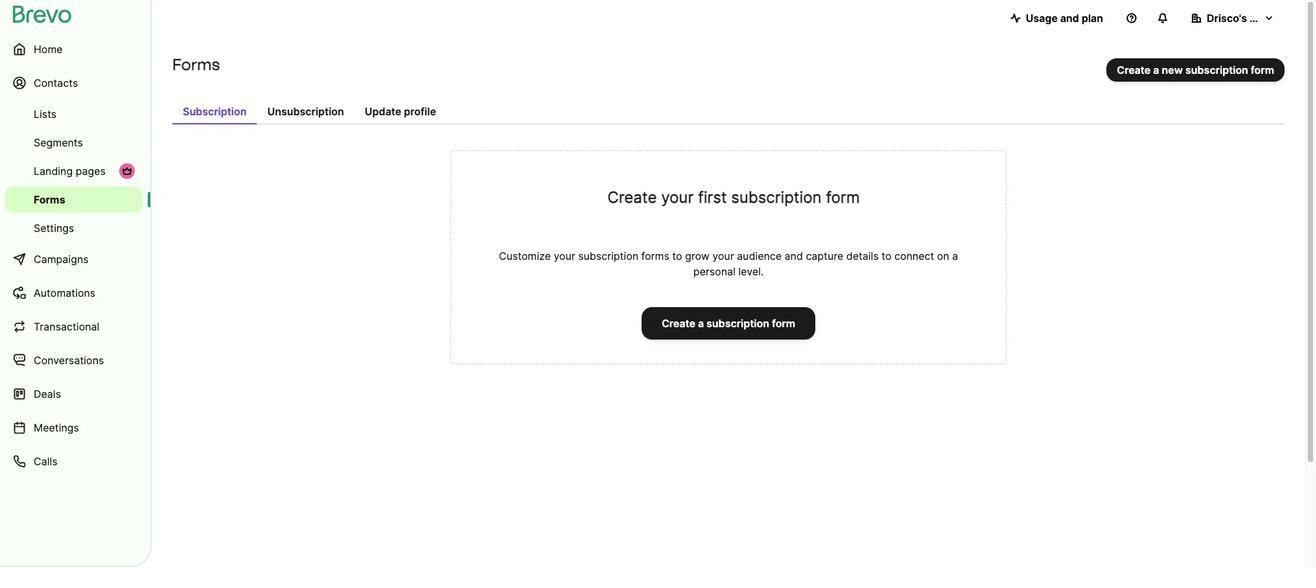 Task type: locate. For each thing, give the bounding box(es) containing it.
connect
[[895, 250, 934, 263]]

1 horizontal spatial your
[[661, 188, 694, 207]]

subscription link
[[172, 99, 257, 124]]

forms
[[641, 250, 669, 263]]

settings
[[34, 222, 74, 235]]

0 vertical spatial a
[[1153, 64, 1159, 76]]

forms down landing on the top left of the page
[[34, 193, 65, 206]]

a
[[1153, 64, 1159, 76], [952, 250, 958, 263], [698, 317, 704, 330]]

form inside create a subscription form 'link'
[[772, 317, 795, 330]]

capture
[[806, 250, 843, 263]]

conversations link
[[5, 345, 143, 376]]

a left new at top
[[1153, 64, 1159, 76]]

segments
[[34, 136, 83, 149]]

and left the capture at the right of the page
[[785, 250, 803, 263]]

2 vertical spatial create
[[662, 317, 696, 330]]

form
[[1251, 64, 1274, 76], [826, 188, 860, 207], [772, 317, 795, 330]]

to
[[672, 250, 682, 263], [882, 250, 892, 263]]

0 horizontal spatial form
[[772, 317, 795, 330]]

home
[[34, 43, 63, 56]]

calls link
[[5, 446, 143, 477]]

0 horizontal spatial your
[[554, 250, 575, 263]]

create a new subscription form link
[[1107, 58, 1285, 82]]

landing pages
[[34, 165, 106, 178]]

transactional link
[[5, 311, 143, 342]]

a down personal
[[698, 317, 704, 330]]

0 vertical spatial create
[[1117, 64, 1151, 76]]

to left grow
[[672, 250, 682, 263]]

your left first
[[661, 188, 694, 207]]

subscription left forms on the top
[[578, 250, 639, 263]]

1 vertical spatial create
[[608, 188, 657, 207]]

subscription up audience
[[731, 188, 822, 207]]

a for form
[[698, 317, 704, 330]]

0 horizontal spatial to
[[672, 250, 682, 263]]

campaigns
[[34, 253, 89, 266]]

drinks
[[1250, 12, 1282, 25]]

and
[[1060, 12, 1079, 25], [785, 250, 803, 263]]

2 vertical spatial form
[[772, 317, 795, 330]]

create
[[1117, 64, 1151, 76], [608, 188, 657, 207], [662, 317, 696, 330]]

level.
[[739, 265, 764, 278]]

subscription right new at top
[[1186, 64, 1248, 76]]

subscription
[[1186, 64, 1248, 76], [731, 188, 822, 207], [578, 250, 639, 263], [707, 317, 769, 330]]

meetings link
[[5, 412, 143, 443]]

2 horizontal spatial form
[[1251, 64, 1274, 76]]

1 vertical spatial form
[[826, 188, 860, 207]]

contacts
[[34, 76, 78, 89]]

contacts link
[[5, 67, 143, 99]]

0 vertical spatial form
[[1251, 64, 1274, 76]]

1 vertical spatial and
[[785, 250, 803, 263]]

customize your subscription forms to grow your audience and capture details to connect on a personal level.
[[499, 250, 958, 278]]

2 vertical spatial a
[[698, 317, 704, 330]]

landing
[[34, 165, 73, 178]]

subscription down level.
[[707, 317, 769, 330]]

0 vertical spatial and
[[1060, 12, 1079, 25]]

1 horizontal spatial create
[[662, 317, 696, 330]]

create a subscription form link
[[642, 307, 816, 340]]

your right customize at top left
[[554, 250, 575, 263]]

0 horizontal spatial and
[[785, 250, 803, 263]]

1 horizontal spatial and
[[1060, 12, 1079, 25]]

forms
[[172, 55, 220, 74], [34, 193, 65, 206]]

create your first subscription form
[[608, 188, 860, 207]]

1 horizontal spatial form
[[826, 188, 860, 207]]

your for customize
[[554, 250, 575, 263]]

a right on
[[952, 250, 958, 263]]

0 horizontal spatial forms
[[34, 193, 65, 206]]

personal
[[693, 265, 736, 278]]

a inside 'link'
[[698, 317, 704, 330]]

form inside create a new subscription form link
[[1251, 64, 1274, 76]]

campaigns link
[[5, 244, 143, 275]]

subscription inside 'link'
[[707, 317, 769, 330]]

0 horizontal spatial a
[[698, 317, 704, 330]]

create down personal
[[662, 317, 696, 330]]

1 horizontal spatial to
[[882, 250, 892, 263]]

1 horizontal spatial a
[[952, 250, 958, 263]]

1 to from the left
[[672, 250, 682, 263]]

your
[[661, 188, 694, 207], [554, 250, 575, 263], [713, 250, 734, 263]]

and left plan
[[1060, 12, 1079, 25]]

drisco's
[[1207, 12, 1247, 25]]

home link
[[5, 34, 143, 65]]

landing pages link
[[5, 158, 143, 184]]

create left new at top
[[1117, 64, 1151, 76]]

1 vertical spatial forms
[[34, 193, 65, 206]]

meetings
[[34, 421, 79, 434]]

2 horizontal spatial a
[[1153, 64, 1159, 76]]

your up personal
[[713, 250, 734, 263]]

0 horizontal spatial create
[[608, 188, 657, 207]]

forms link
[[5, 187, 143, 213]]

update profile link
[[354, 99, 447, 124]]

form for create a new subscription form
[[1251, 64, 1274, 76]]

your for create
[[661, 188, 694, 207]]

forms up subscription
[[172, 55, 220, 74]]

create inside 'link'
[[662, 317, 696, 330]]

create up forms on the top
[[608, 188, 657, 207]]

0 vertical spatial forms
[[172, 55, 220, 74]]

automations link
[[5, 277, 143, 309]]

2 horizontal spatial create
[[1117, 64, 1151, 76]]

1 vertical spatial a
[[952, 250, 958, 263]]

pages
[[76, 165, 106, 178]]

to right details
[[882, 250, 892, 263]]



Task type: describe. For each thing, give the bounding box(es) containing it.
profile
[[404, 105, 436, 118]]

automations
[[34, 287, 95, 299]]

lists link
[[5, 101, 143, 127]]

lists
[[34, 108, 57, 121]]

unsubscription
[[267, 105, 344, 118]]

deals link
[[5, 379, 143, 410]]

left___rvooi image
[[122, 166, 132, 176]]

update
[[365, 105, 401, 118]]

a for subscription
[[1153, 64, 1159, 76]]

plan
[[1082, 12, 1103, 25]]

on
[[937, 250, 949, 263]]

create for create a subscription form
[[662, 317, 696, 330]]

update profile
[[365, 105, 436, 118]]

transactional
[[34, 320, 99, 333]]

first
[[698, 188, 727, 207]]

audience
[[737, 250, 782, 263]]

create for create your first subscription form
[[608, 188, 657, 207]]

grow
[[685, 250, 710, 263]]

drisco's drinks
[[1207, 12, 1282, 25]]

create a new subscription form
[[1117, 64, 1274, 76]]

form for create your first subscription form
[[826, 188, 860, 207]]

create a subscription form
[[662, 317, 795, 330]]

subscription inside customize your subscription forms to grow your audience and capture details to connect on a personal level.
[[578, 250, 639, 263]]

1 horizontal spatial forms
[[172, 55, 220, 74]]

conversations
[[34, 354, 104, 367]]

create for create a new subscription form
[[1117, 64, 1151, 76]]

and inside button
[[1060, 12, 1079, 25]]

usage and plan
[[1026, 12, 1103, 25]]

deals
[[34, 388, 61, 401]]

new
[[1162, 64, 1183, 76]]

calls
[[34, 455, 57, 468]]

unsubscription link
[[257, 99, 354, 124]]

settings link
[[5, 215, 143, 241]]

2 to from the left
[[882, 250, 892, 263]]

drisco's drinks button
[[1181, 5, 1285, 31]]

forms inside forms link
[[34, 193, 65, 206]]

usage
[[1026, 12, 1058, 25]]

details
[[846, 250, 879, 263]]

2 horizontal spatial your
[[713, 250, 734, 263]]

segments link
[[5, 130, 143, 156]]

usage and plan button
[[1000, 5, 1114, 31]]

customize
[[499, 250, 551, 263]]

subscription
[[183, 105, 247, 118]]

a inside customize your subscription forms to grow your audience and capture details to connect on a personal level.
[[952, 250, 958, 263]]

and inside customize your subscription forms to grow your audience and capture details to connect on a personal level.
[[785, 250, 803, 263]]



Task type: vqa. For each thing, say whether or not it's contained in the screenshot.
left___rVOoi image on the top left of the page
yes



